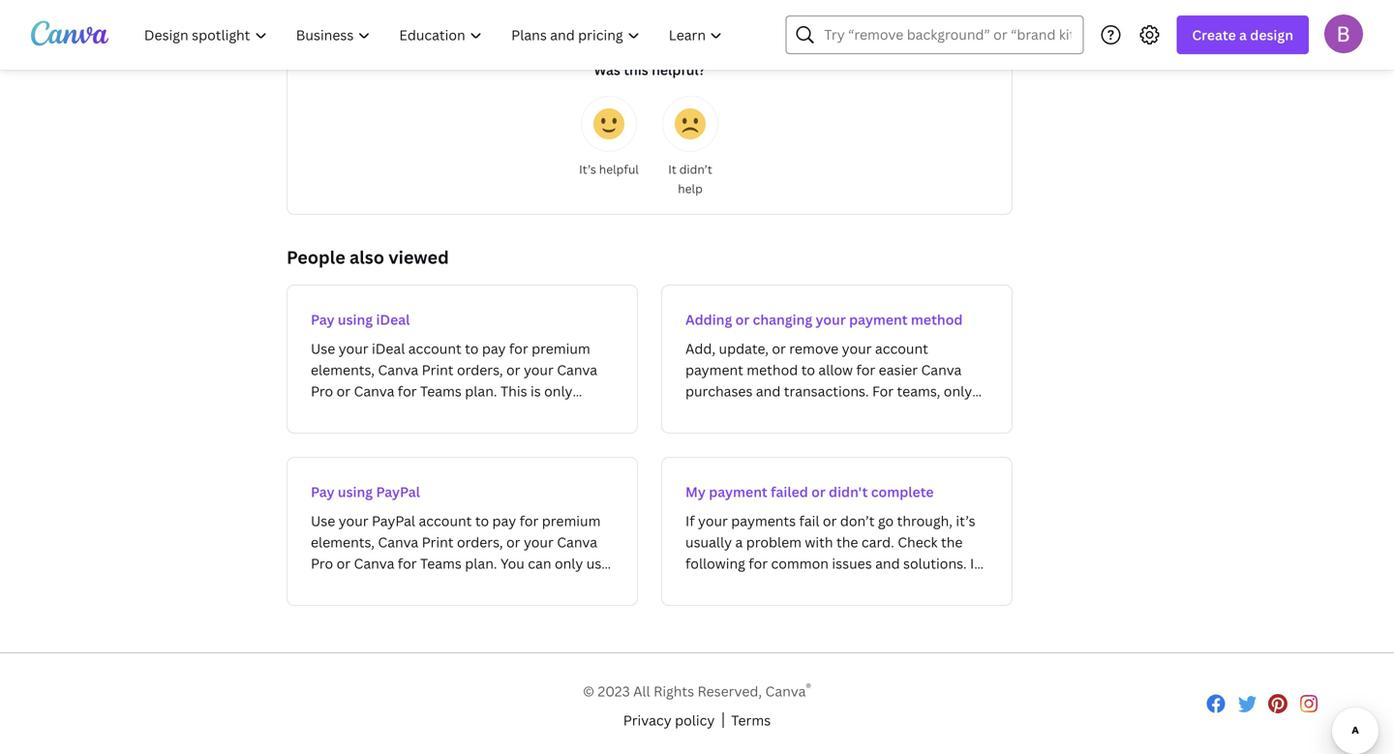 Task type: locate. For each thing, give the bounding box(es) containing it.
it's
[[579, 161, 597, 177]]

pay left paypal
[[311, 483, 335, 501]]

pay using ideal
[[311, 310, 410, 329]]

0 vertical spatial or
[[736, 310, 750, 329]]

a
[[1240, 26, 1248, 44]]

didn't
[[680, 161, 713, 177]]

using
[[338, 310, 373, 329], [338, 483, 373, 501]]

also
[[350, 246, 385, 269]]

method
[[911, 310, 963, 329]]

terms
[[732, 712, 771, 730]]

using for ideal
[[338, 310, 373, 329]]

using left paypal
[[338, 483, 373, 501]]

it didn't help
[[669, 161, 713, 197]]

©
[[583, 683, 595, 701]]

adding or changing your payment method
[[686, 310, 963, 329]]

my payment failed or didn't complete link
[[662, 457, 1013, 606]]

helpful?
[[652, 61, 706, 79]]

1 horizontal spatial or
[[812, 483, 826, 501]]

adding
[[686, 310, 733, 329]]

paypal
[[376, 483, 420, 501]]

using left the ideal
[[338, 310, 373, 329]]

pay down people
[[311, 310, 335, 329]]

0 horizontal spatial payment
[[709, 483, 768, 501]]

0 vertical spatial payment
[[850, 310, 908, 329]]

1 using from the top
[[338, 310, 373, 329]]

payment right my
[[709, 483, 768, 501]]

1 vertical spatial using
[[338, 483, 373, 501]]

or
[[736, 310, 750, 329], [812, 483, 826, 501]]

privacy
[[624, 712, 672, 730]]

payment
[[850, 310, 908, 329], [709, 483, 768, 501]]

or right the adding
[[736, 310, 750, 329]]

complete
[[872, 483, 934, 501]]

🙂 image
[[594, 108, 625, 139]]

1 vertical spatial pay
[[311, 483, 335, 501]]

or right the failed
[[812, 483, 826, 501]]

privacy policy
[[624, 712, 715, 730]]

canva
[[766, 683, 806, 701]]

pay for pay using paypal
[[311, 483, 335, 501]]

0 vertical spatial pay
[[311, 310, 335, 329]]

2 using from the top
[[338, 483, 373, 501]]

2 pay from the top
[[311, 483, 335, 501]]

1 pay from the top
[[311, 310, 335, 329]]

it
[[669, 161, 677, 177]]

create
[[1193, 26, 1237, 44]]

®
[[806, 680, 812, 696]]

design
[[1251, 26, 1294, 44]]

top level navigation element
[[132, 15, 740, 54]]

pay
[[311, 310, 335, 329], [311, 483, 335, 501]]

0 vertical spatial using
[[338, 310, 373, 329]]

payment right your
[[850, 310, 908, 329]]

create a design button
[[1177, 15, 1310, 54]]

😔 image
[[675, 108, 706, 139]]

1 horizontal spatial payment
[[850, 310, 908, 329]]



Task type: describe. For each thing, give the bounding box(es) containing it.
1 vertical spatial payment
[[709, 483, 768, 501]]

ideal
[[376, 310, 410, 329]]

it's helpful
[[579, 161, 639, 177]]

policy
[[675, 712, 715, 730]]

failed
[[771, 483, 809, 501]]

privacy policy link
[[624, 710, 715, 732]]

pay using paypal
[[311, 483, 420, 501]]

bob builder image
[[1325, 14, 1364, 53]]

changing
[[753, 310, 813, 329]]

my
[[686, 483, 706, 501]]

© 2023 all rights reserved, canva ®
[[583, 680, 812, 701]]

your
[[816, 310, 846, 329]]

my payment failed or didn't complete
[[686, 483, 934, 501]]

create a design
[[1193, 26, 1294, 44]]

pay using ideal link
[[287, 285, 638, 434]]

terms link
[[732, 710, 771, 732]]

Try "remove background" or "brand kit" search field
[[825, 16, 1072, 53]]

2023
[[598, 683, 630, 701]]

this
[[624, 61, 649, 79]]

people
[[287, 246, 346, 269]]

using for paypal
[[338, 483, 373, 501]]

rights
[[654, 683, 695, 701]]

was
[[594, 61, 621, 79]]

1 vertical spatial or
[[812, 483, 826, 501]]

was this helpful?
[[594, 61, 706, 79]]

help
[[678, 181, 703, 197]]

helpful
[[599, 161, 639, 177]]

pay for pay using ideal
[[311, 310, 335, 329]]

people also viewed
[[287, 246, 449, 269]]

viewed
[[389, 246, 449, 269]]

didn't
[[829, 483, 868, 501]]

reserved,
[[698, 683, 762, 701]]

pay using paypal link
[[287, 457, 638, 606]]

adding or changing your payment method link
[[662, 285, 1013, 434]]

all
[[634, 683, 651, 701]]

0 horizontal spatial or
[[736, 310, 750, 329]]



Task type: vqa. For each thing, say whether or not it's contained in the screenshot.
i 'i'
no



